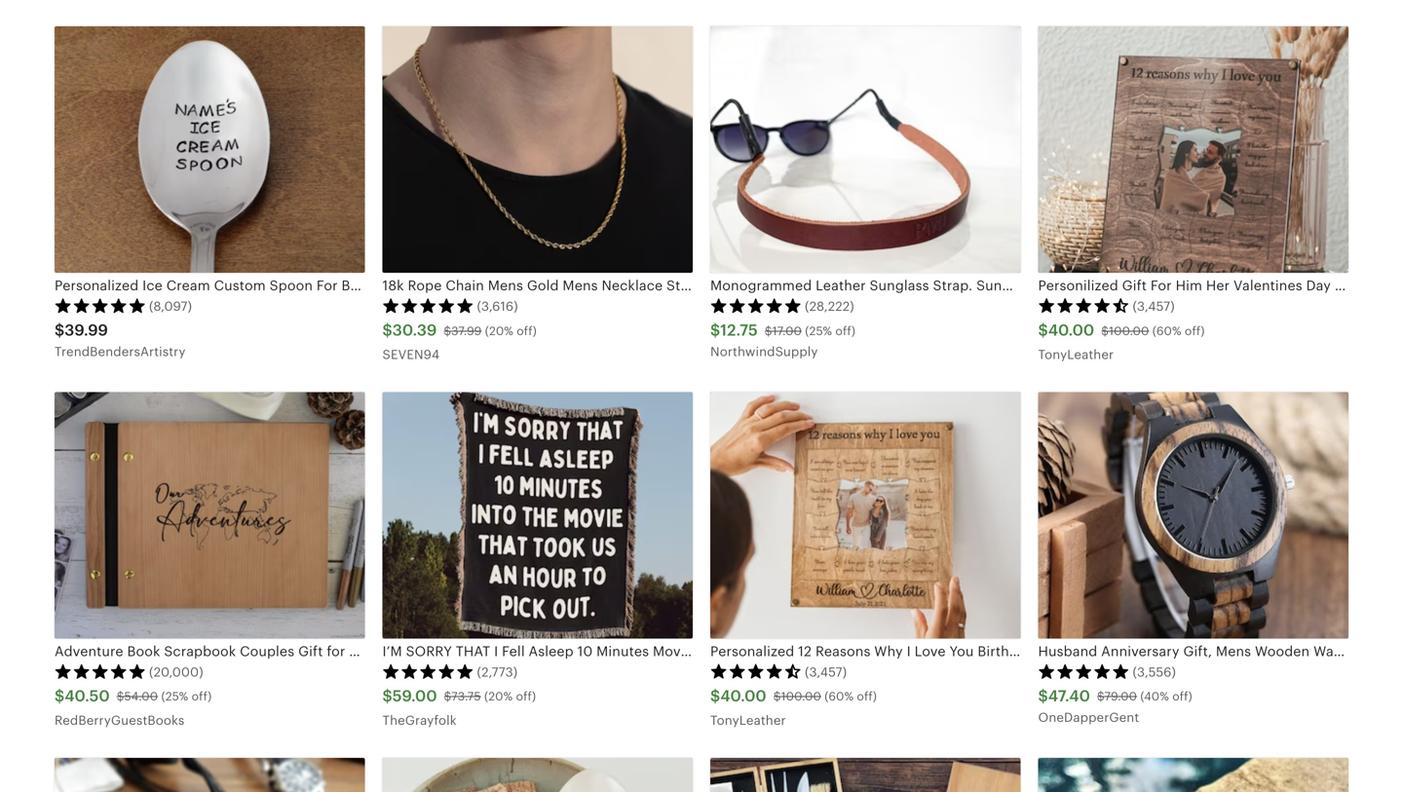 Task type: vqa. For each thing, say whether or not it's contained in the screenshot.
right (25%
yes



Task type: describe. For each thing, give the bounding box(es) containing it.
$ 30.39 $ 37.99 (20% off)
[[382, 322, 537, 339]]

5 out of 5 stars image for 12.75
[[710, 298, 802, 313]]

18k rope chain mens gold mens necklace stainless steel 3mm chain gold chain gold twist rope chain for man boyfriend christmas gift for man image
[[382, 26, 693, 273]]

$ 47.40 $ 79.00 (40% off) onedappergent
[[1038, 687, 1192, 725]]

(60% for 4.5 out of 5 stars image related to personilized gift for him her valentines day valentines gi decor boyfriend couple picture frame photo men
[[1152, 324, 1182, 337]]

husband
[[1038, 643, 1097, 659]]

(40%
[[1140, 690, 1169, 703]]

off) inside $ 47.40 $ 79.00 (40% off) onedappergent
[[1172, 690, 1192, 703]]

husband anniversary gift, mens wooden watch,boyfriend anniversary gift image
[[1038, 392, 1348, 639]]

100.00 for 4.5 out of 5 stars image corresponding to the personalized 12 reasons why i love you birthday gift for boyfriend custom wooden puzzle piece collage frame valentines gift him anniversary image
[[781, 690, 821, 703]]

(8,097)
[[149, 299, 192, 314]]

30.39
[[392, 322, 437, 339]]

(3,457) for 4.5 out of 5 stars image related to personilized gift for him her valentines day valentines gi decor boyfriend couple picture frame photo men
[[1133, 299, 1175, 314]]

anniversary gift | i cerealsly love you spoon | valentine's day gift | couple's gift | gift for boyfriend | gift for husband under 30 image
[[382, 758, 693, 792]]

40.00 for 4.5 out of 5 stars image corresponding to the personalized 12 reasons why i love you birthday gift for boyfriend custom wooden puzzle piece collage frame valentines gift him anniversary image
[[720, 687, 767, 705]]

northwindsupply
[[710, 345, 818, 359]]

off) for i'm sorry that i fell asleep 10 minutes movie blanket christmas gift cotton anniversary gift girlfriend boyfriend wife husband unique gift image
[[516, 690, 536, 703]]

39.99
[[65, 322, 108, 339]]

5 out of 5 stars image for 40.50
[[55, 663, 146, 679]]

husband anniversary gift, mens wooden watch,boyfrie
[[1038, 643, 1403, 659]]

(20% for 59.00
[[484, 690, 513, 703]]

17.00
[[772, 324, 802, 337]]

5 out of 5 stars image for 59.00
[[382, 663, 474, 679]]

gift for him | personalized bbq set | barbecue gift | personalized gift | fathers day gift | housewarming gift | boyfriend gift | birthday image
[[710, 758, 1021, 792]]

(3,556)
[[1133, 665, 1176, 679]]

(28,222)
[[805, 299, 854, 314]]

trendbendersartistry
[[55, 345, 186, 359]]

(20% for 30.39
[[485, 324, 513, 337]]

personalized engraved fishing lure, fishing gifts for him, personalized gift, gift for boyfriend, fathers day gift, retirement gift husband image
[[1038, 758, 1348, 792]]

$ 59.00 $ 73.75 (20% off)
[[382, 687, 536, 705]]

i'm sorry that i fell asleep 10 minutes movie blanket christmas gift cotton anniversary gift girlfriend boyfriend wife husband unique gift image
[[382, 392, 693, 639]]

personalized 12 reasons why i love you birthday gift for boyfriend custom wooden puzzle piece collage frame valentines gift him anniversary image
[[710, 392, 1021, 639]]

$ 39.99 trendbendersartistry
[[55, 322, 186, 359]]

onedappergent
[[1038, 710, 1139, 725]]

adventure book scrapbook couples gift for boyfriend, anniversary gifts couples, personalized gift, valentines day gift for him image
[[55, 392, 365, 639]]

$ 40.00 $ 100.00 (60% off) for 4.5 out of 5 stars image corresponding to the personalized 12 reasons why i love you birthday gift for boyfriend custom wooden puzzle piece collage frame valentines gift him anniversary image
[[710, 687, 877, 705]]

4.5 out of 5 stars image for personilized gift for him her valentines day valentines gi decor boyfriend couple picture frame photo men
[[1038, 298, 1130, 313]]

37.99
[[451, 324, 482, 337]]

seven94
[[382, 347, 440, 362]]

73.75
[[451, 690, 481, 703]]

40.50
[[65, 687, 110, 705]]

tonyleather for the personalized 12 reasons why i love you birthday gift for boyfriend custom wooden puzzle piece collage frame valentines gift him anniversary image
[[710, 713, 786, 728]]

personalized leather mens wallet, christmas gift for boyfriend, him, husband, father, dad, handwriting engraved custom anniversary wallet image
[[55, 758, 365, 792]]

off) for personilized gift for him her valentines day valentines gi decor boyfriend couple picture frame photo men
[[1185, 324, 1205, 337]]



Task type: locate. For each thing, give the bounding box(es) containing it.
12.75
[[720, 322, 758, 339]]

off) inside $ 12.75 $ 17.00 (25% off) northwindsupply
[[835, 324, 856, 337]]

0 vertical spatial 40.00
[[1048, 322, 1094, 339]]

$
[[55, 322, 65, 339], [382, 322, 392, 339], [710, 322, 720, 339], [1038, 322, 1048, 339], [444, 324, 451, 337], [765, 324, 772, 337], [1101, 324, 1109, 337], [55, 687, 65, 705], [382, 687, 392, 705], [710, 687, 720, 705], [1038, 687, 1048, 705], [117, 690, 124, 703], [444, 690, 451, 703], [773, 690, 781, 703], [1097, 690, 1104, 703]]

$ 40.00 $ 100.00 (60% off) for 4.5 out of 5 stars image related to personilized gift for him her valentines day valentines gi decor boyfriend couple picture frame photo men
[[1038, 322, 1205, 339]]

(3,457) for 4.5 out of 5 stars image corresponding to the personalized 12 reasons why i love you birthday gift for boyfriend custom wooden puzzle piece collage frame valentines gift him anniversary image
[[805, 665, 847, 679]]

(25% inside $ 12.75 $ 17.00 (25% off) northwindsupply
[[805, 324, 832, 337]]

redberryguestbooks
[[55, 713, 184, 728]]

off) inside $ 59.00 $ 73.75 (20% off)
[[516, 690, 536, 703]]

$ 40.50 $ 54.00 (25% off)
[[55, 687, 212, 705]]

1 horizontal spatial (3,457)
[[1133, 299, 1175, 314]]

0 horizontal spatial 100.00
[[781, 690, 821, 703]]

(3,616)
[[477, 299, 518, 314]]

5 out of 5 stars image
[[55, 298, 146, 313], [382, 298, 474, 313], [710, 298, 802, 313], [55, 663, 146, 679], [382, 663, 474, 679], [1038, 663, 1130, 679]]

0 vertical spatial tonyleather
[[1038, 347, 1114, 362]]

0 vertical spatial 100.00
[[1109, 324, 1149, 337]]

59.00
[[392, 687, 437, 705]]

personilized gift for him her valentines day valentines gi decor boyfriend couple picture frame photo men image
[[1038, 26, 1348, 273]]

1 vertical spatial (25%
[[161, 690, 188, 703]]

(25% down (28,222)
[[805, 324, 832, 337]]

5 out of 5 stars image for 47.40
[[1038, 663, 1130, 679]]

anniversary
[[1101, 643, 1180, 659]]

0 vertical spatial 4.5 out of 5 stars image
[[1038, 298, 1130, 313]]

off) for adventure book scrapbook couples gift for boyfriend, anniversary gifts couples, personalized gift, valentines day gift for him image
[[192, 690, 212, 703]]

(20% down (3,616)
[[485, 324, 513, 337]]

1 horizontal spatial 40.00
[[1048, 322, 1094, 339]]

(25%
[[805, 324, 832, 337], [161, 690, 188, 703]]

100.00 for 4.5 out of 5 stars image related to personilized gift for him her valentines day valentines gi decor boyfriend couple picture frame photo men
[[1109, 324, 1149, 337]]

1 horizontal spatial (25%
[[805, 324, 832, 337]]

thegrayfolk
[[382, 713, 457, 728]]

1 vertical spatial $ 40.00 $ 100.00 (60% off)
[[710, 687, 877, 705]]

$ 12.75 $ 17.00 (25% off) northwindsupply
[[710, 322, 856, 359]]

off) for 18k rope chain mens gold mens necklace stainless steel 3mm chain gold chain gold twist rope chain for man boyfriend christmas gift for man image on the top of the page
[[517, 324, 537, 337]]

0 vertical spatial $ 40.00 $ 100.00 (60% off)
[[1038, 322, 1205, 339]]

0 vertical spatial (3,457)
[[1133, 299, 1175, 314]]

0 horizontal spatial $ 40.00 $ 100.00 (60% off)
[[710, 687, 877, 705]]

1 vertical spatial 4.5 out of 5 stars image
[[710, 663, 802, 679]]

$ inside $ 30.39 $ 37.99 (20% off)
[[444, 324, 451, 337]]

1 horizontal spatial (60%
[[1152, 324, 1182, 337]]

1 vertical spatial (3,457)
[[805, 665, 847, 679]]

54.00
[[124, 690, 158, 703]]

(20% inside $ 30.39 $ 37.99 (20% off)
[[485, 324, 513, 337]]

1 vertical spatial 100.00
[[781, 690, 821, 703]]

1 horizontal spatial $ 40.00 $ 100.00 (60% off)
[[1038, 322, 1205, 339]]

(3,457)
[[1133, 299, 1175, 314], [805, 665, 847, 679]]

$ 40.00 $ 100.00 (60% off)
[[1038, 322, 1205, 339], [710, 687, 877, 705]]

wooden
[[1255, 643, 1310, 659]]

(20%
[[485, 324, 513, 337], [484, 690, 513, 703]]

gift,
[[1183, 643, 1212, 659]]

mens
[[1216, 643, 1251, 659]]

4.5 out of 5 stars image
[[1038, 298, 1130, 313], [710, 663, 802, 679]]

1 horizontal spatial 4.5 out of 5 stars image
[[1038, 298, 1130, 313]]

0 horizontal spatial 4.5 out of 5 stars image
[[710, 663, 802, 679]]

(20,000)
[[149, 665, 203, 679]]

5 out of 5 stars image up 30.39
[[382, 298, 474, 313]]

1 horizontal spatial tonyleather
[[1038, 347, 1114, 362]]

watch,boyfrie
[[1313, 643, 1403, 659]]

(25% inside $ 40.50 $ 54.00 (25% off)
[[161, 690, 188, 703]]

(2,773)
[[477, 665, 518, 679]]

$ inside $ 59.00 $ 73.75 (20% off)
[[444, 690, 451, 703]]

0 horizontal spatial (3,457)
[[805, 665, 847, 679]]

off) inside $ 40.50 $ 54.00 (25% off)
[[192, 690, 212, 703]]

(25% for 40.50
[[161, 690, 188, 703]]

5 out of 5 stars image up "12.75"
[[710, 298, 802, 313]]

0 horizontal spatial tonyleather
[[710, 713, 786, 728]]

40.00
[[1048, 322, 1094, 339], [720, 687, 767, 705]]

monogrammed leather sunglass strap. sunglass retainer.  personalized full grain genuine leather. strap for sunglasses. dad gift. made in usa image
[[710, 26, 1021, 273]]

(25% for 12.75
[[805, 324, 832, 337]]

1 vertical spatial tonyleather
[[710, 713, 786, 728]]

(25% down (20,000)
[[161, 690, 188, 703]]

0 vertical spatial (20%
[[485, 324, 513, 337]]

5 out of 5 stars image down the husband
[[1038, 663, 1130, 679]]

(20% inside $ 59.00 $ 73.75 (20% off)
[[484, 690, 513, 703]]

100.00
[[1109, 324, 1149, 337], [781, 690, 821, 703]]

5 out of 5 stars image up 40.50
[[55, 663, 146, 679]]

47.40
[[1048, 687, 1090, 705]]

4.5 out of 5 stars image for the personalized 12 reasons why i love you birthday gift for boyfriend custom wooden puzzle piece collage frame valentines gift him anniversary image
[[710, 663, 802, 679]]

$ inside $ 39.99 trendbendersartistry
[[55, 322, 65, 339]]

1 vertical spatial 40.00
[[720, 687, 767, 705]]

5 out of 5 stars image up 59.00
[[382, 663, 474, 679]]

2 (20% from the top
[[484, 690, 513, 703]]

1 vertical spatial (60%
[[825, 690, 854, 703]]

1 vertical spatial (20%
[[484, 690, 513, 703]]

5 out of 5 stars image for 30.39
[[382, 298, 474, 313]]

(60% for 4.5 out of 5 stars image corresponding to the personalized 12 reasons why i love you birthday gift for boyfriend custom wooden puzzle piece collage frame valentines gift him anniversary image
[[825, 690, 854, 703]]

1 (20% from the top
[[485, 324, 513, 337]]

personalized ice cream custom spoon for boyfriend gift for girlfriend gift kids birthday grandpa fathers day gift christmas stocking stuffer image
[[55, 26, 365, 273]]

40.00 for 4.5 out of 5 stars image related to personilized gift for him her valentines day valentines gi decor boyfriend couple picture frame photo men
[[1048, 322, 1094, 339]]

0 horizontal spatial (60%
[[825, 690, 854, 703]]

79.00
[[1104, 690, 1137, 703]]

$ inside $ 40.50 $ 54.00 (25% off)
[[117, 690, 124, 703]]

(60%
[[1152, 324, 1182, 337], [825, 690, 854, 703]]

off) for the personalized 12 reasons why i love you birthday gift for boyfriend custom wooden puzzle piece collage frame valentines gift him anniversary image
[[857, 690, 877, 703]]

1 horizontal spatial 100.00
[[1109, 324, 1149, 337]]

tonyleather
[[1038, 347, 1114, 362], [710, 713, 786, 728]]

off)
[[517, 324, 537, 337], [835, 324, 856, 337], [1185, 324, 1205, 337], [192, 690, 212, 703], [516, 690, 536, 703], [857, 690, 877, 703], [1172, 690, 1192, 703]]

0 vertical spatial (25%
[[805, 324, 832, 337]]

0 horizontal spatial 40.00
[[720, 687, 767, 705]]

0 vertical spatial (60%
[[1152, 324, 1182, 337]]

tonyleather for personilized gift for him her valentines day valentines gi decor boyfriend couple picture frame photo men
[[1038, 347, 1114, 362]]

5 out of 5 stars image up 39.99
[[55, 298, 146, 313]]

0 horizontal spatial (25%
[[161, 690, 188, 703]]

off) inside $ 30.39 $ 37.99 (20% off)
[[517, 324, 537, 337]]

(20% down (2,773)
[[484, 690, 513, 703]]



